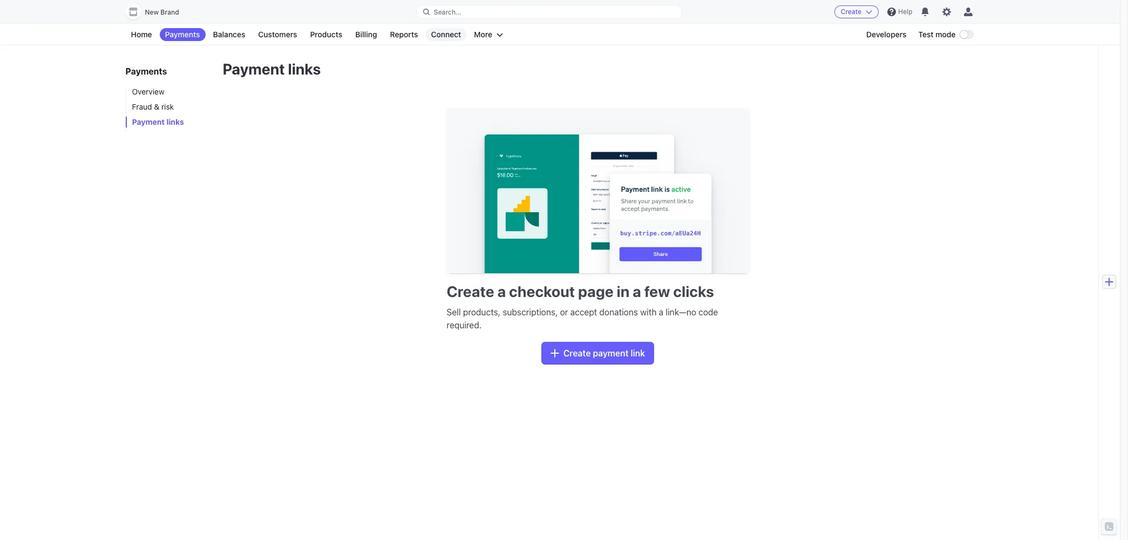 Task type: locate. For each thing, give the bounding box(es) containing it.
code
[[699, 307, 719, 317]]

payments down brand
[[165, 30, 200, 39]]

payment links down &
[[132, 117, 184, 126]]

payment links
[[223, 60, 321, 78], [132, 117, 184, 126]]

1 horizontal spatial create
[[564, 348, 591, 358]]

products link
[[305, 28, 348, 41]]

search…
[[434, 8, 462, 16]]

payment
[[223, 60, 285, 78], [132, 117, 165, 126]]

1 vertical spatial links
[[167, 117, 184, 126]]

a inside sell products, subscriptions, or accept donations with a link—no code required.
[[659, 307, 664, 317]]

help button
[[884, 3, 917, 21]]

Search… text field
[[417, 5, 682, 19]]

&
[[154, 102, 159, 111]]

payment down customers link
[[223, 60, 285, 78]]

help
[[899, 8, 913, 16]]

payments
[[165, 30, 200, 39], [126, 66, 167, 76]]

a
[[498, 283, 506, 300], [633, 283, 642, 300], [659, 307, 664, 317]]

link—no
[[666, 307, 697, 317]]

risk
[[161, 102, 174, 111]]

fraud
[[132, 102, 152, 111]]

test
[[919, 30, 934, 39]]

create inside button
[[841, 8, 862, 16]]

1 horizontal spatial links
[[288, 60, 321, 78]]

few
[[645, 283, 671, 300]]

0 horizontal spatial payment
[[132, 117, 165, 126]]

0 horizontal spatial a
[[498, 283, 506, 300]]

create for create payment link
[[564, 348, 591, 358]]

create up products,
[[447, 283, 495, 300]]

1 horizontal spatial a
[[633, 283, 642, 300]]

1 vertical spatial create
[[447, 283, 495, 300]]

create a checkout page in a few clicks
[[447, 283, 715, 300]]

2 vertical spatial create
[[564, 348, 591, 358]]

links down products link
[[288, 60, 321, 78]]

1 vertical spatial payment links
[[132, 117, 184, 126]]

links inside payment links link
[[167, 117, 184, 126]]

payment down fraud & risk
[[132, 117, 165, 126]]

subscriptions,
[[503, 307, 558, 317]]

0 vertical spatial payment links
[[223, 60, 321, 78]]

1 vertical spatial payment
[[132, 117, 165, 126]]

create payment link
[[564, 348, 646, 358]]

developers link
[[862, 28, 913, 41]]

page
[[579, 283, 614, 300]]

create button
[[835, 5, 880, 18]]

new
[[145, 8, 159, 16]]

links
[[288, 60, 321, 78], [167, 117, 184, 126]]

create left payment
[[564, 348, 591, 358]]

payment
[[593, 348, 629, 358]]

2 horizontal spatial create
[[841, 8, 862, 16]]

create
[[841, 8, 862, 16], [447, 283, 495, 300], [564, 348, 591, 358]]

billing link
[[350, 28, 383, 41]]

payments up overview
[[126, 66, 167, 76]]

create for create a checkout page in a few clicks
[[447, 283, 495, 300]]

reports
[[390, 30, 418, 39]]

overview link
[[126, 86, 212, 97]]

0 horizontal spatial links
[[167, 117, 184, 126]]

home
[[131, 30, 152, 39]]

create up developers link
[[841, 8, 862, 16]]

overview
[[132, 87, 165, 96]]

customers link
[[253, 28, 303, 41]]

0 horizontal spatial create
[[447, 283, 495, 300]]

2 horizontal spatial a
[[659, 307, 664, 317]]

0 vertical spatial payments
[[165, 30, 200, 39]]

payment links down customers link
[[223, 60, 321, 78]]

links down fraud & risk link
[[167, 117, 184, 126]]

a up products,
[[498, 283, 506, 300]]

0 vertical spatial payment
[[223, 60, 285, 78]]

accept
[[571, 307, 598, 317]]

0 horizontal spatial payment links
[[132, 117, 184, 126]]

0 vertical spatial create
[[841, 8, 862, 16]]

in
[[617, 283, 630, 300]]

checkout
[[509, 283, 575, 300]]

payments link
[[160, 28, 206, 41]]

new brand
[[145, 8, 179, 16]]

mode
[[936, 30, 956, 39]]

more button
[[469, 28, 509, 41]]

a right in
[[633, 283, 642, 300]]

a right with
[[659, 307, 664, 317]]



Task type: vqa. For each thing, say whether or not it's contained in the screenshot.
the left LINKS
yes



Task type: describe. For each thing, give the bounding box(es) containing it.
reports link
[[385, 28, 424, 41]]

or
[[560, 307, 568, 317]]

balances
[[213, 30, 245, 39]]

customers
[[258, 30, 297, 39]]

test mode
[[919, 30, 956, 39]]

0 vertical spatial links
[[288, 60, 321, 78]]

clicks
[[674, 283, 715, 300]]

Search… search field
[[417, 5, 682, 19]]

sell products, subscriptions, or accept donations with a link—no code required.
[[447, 307, 719, 330]]

new brand button
[[126, 4, 190, 19]]

fraud & risk
[[132, 102, 174, 111]]

required.
[[447, 320, 482, 330]]

connect link
[[426, 28, 467, 41]]

products
[[310, 30, 343, 39]]

products,
[[463, 307, 501, 317]]

brand
[[161, 8, 179, 16]]

link
[[631, 348, 646, 358]]

developers
[[867, 30, 907, 39]]

connect
[[431, 30, 461, 39]]

fraud & risk link
[[126, 102, 212, 112]]

1 horizontal spatial payment links
[[223, 60, 321, 78]]

sell
[[447, 307, 461, 317]]

balances link
[[208, 28, 251, 41]]

create payment link link
[[542, 343, 654, 364]]

1 horizontal spatial payment
[[223, 60, 285, 78]]

donations
[[600, 307, 638, 317]]

billing
[[356, 30, 377, 39]]

home link
[[126, 28, 157, 41]]

payment links link
[[126, 117, 212, 127]]

create for create
[[841, 8, 862, 16]]

with
[[641, 307, 657, 317]]

1 vertical spatial payments
[[126, 66, 167, 76]]

more
[[474, 30, 493, 39]]



